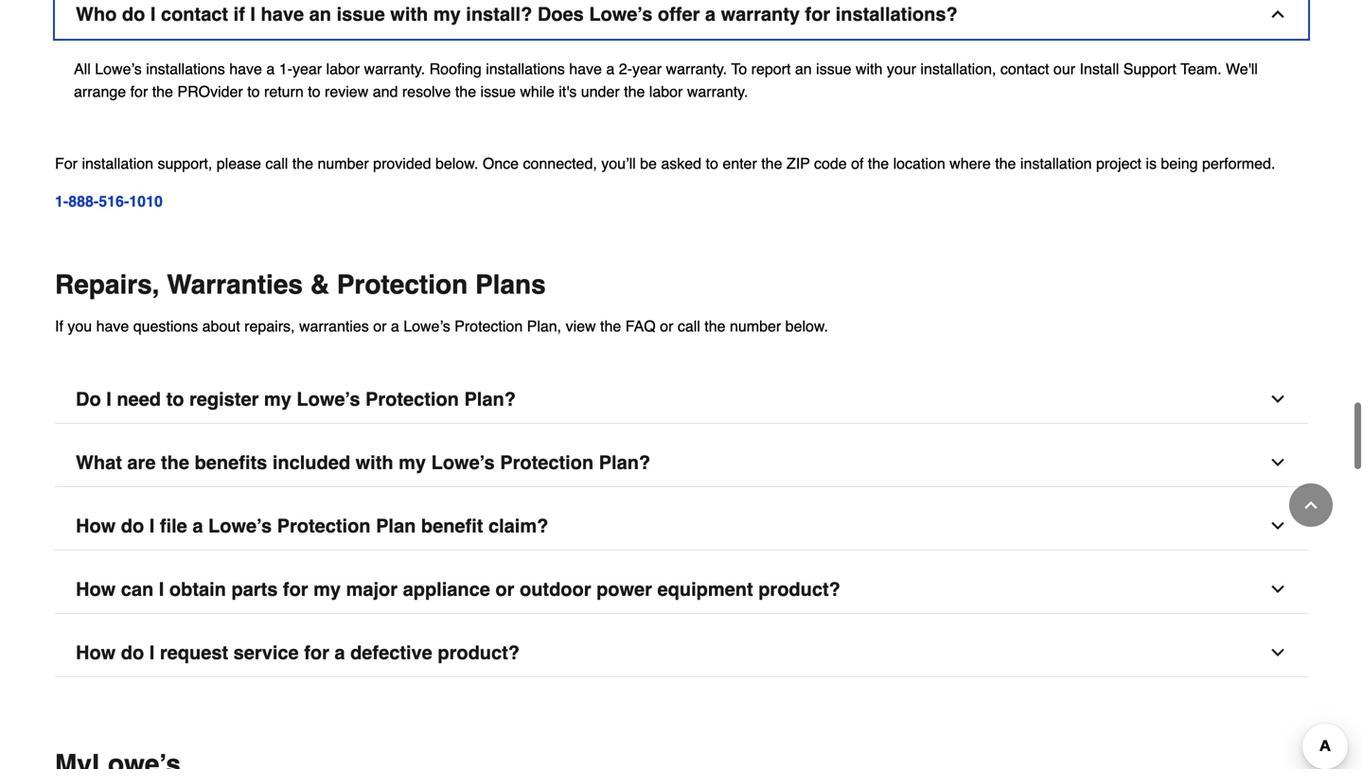 Task type: locate. For each thing, give the bounding box(es) containing it.
0 vertical spatial product?
[[759, 579, 841, 601]]

chevron down image inside how can i obtain parts for my major appliance or outdoor power equipment product? button
[[1269, 581, 1288, 599]]

please
[[217, 155, 261, 172]]

1 how from the top
[[76, 516, 116, 537]]

1 vertical spatial plan?
[[599, 452, 651, 474]]

1 vertical spatial chevron down image
[[1269, 581, 1288, 599]]

a inside who do i contact if i have an issue with my install? does lowe's offer a warranty for installations? button
[[705, 3, 716, 25]]

the
[[152, 83, 173, 100], [455, 83, 476, 100], [624, 83, 645, 100], [292, 155, 313, 172], [762, 155, 783, 172], [868, 155, 889, 172], [995, 155, 1017, 172], [600, 318, 621, 335], [705, 318, 726, 335], [161, 452, 189, 474]]

or right faq
[[660, 318, 674, 335]]

year up return
[[293, 60, 322, 78]]

how inside button
[[76, 643, 116, 664]]

repairs,
[[244, 318, 295, 335]]

1 vertical spatial below.
[[786, 318, 829, 335]]

protection down if you have questions about repairs, warranties or a lowe's protection plan, view the faq or call the number below. in the top of the page
[[366, 389, 459, 411]]

1 horizontal spatial 1-
[[279, 60, 293, 78]]

product? right equipment
[[759, 579, 841, 601]]

plan,
[[527, 318, 562, 335]]

a
[[705, 3, 716, 25], [266, 60, 275, 78], [606, 60, 615, 78], [391, 318, 399, 335], [193, 516, 203, 537], [335, 643, 345, 664]]

an inside button
[[309, 3, 331, 25]]

report
[[752, 60, 791, 78]]

to left return
[[247, 83, 260, 100]]

for right service
[[304, 643, 329, 664]]

chevron down image
[[1269, 517, 1288, 536], [1269, 581, 1288, 599], [1269, 644, 1288, 663]]

2-
[[619, 60, 633, 78]]

to
[[247, 83, 260, 100], [308, 83, 321, 100], [706, 155, 719, 172], [166, 389, 184, 411]]

year
[[293, 60, 322, 78], [633, 60, 662, 78]]

call right faq
[[678, 318, 701, 335]]

return
[[264, 83, 304, 100]]

1 horizontal spatial labor
[[649, 83, 683, 100]]

0 vertical spatial contact
[[161, 3, 228, 25]]

do
[[122, 3, 145, 25], [121, 516, 144, 537], [121, 643, 144, 664]]

0 horizontal spatial installations
[[146, 60, 225, 78]]

lowe's
[[589, 3, 653, 25], [95, 60, 142, 78], [404, 318, 451, 335], [297, 389, 360, 411], [431, 452, 495, 474], [208, 516, 272, 537]]

with left your
[[856, 60, 883, 78]]

1 chevron down image from the top
[[1269, 517, 1288, 536]]

0 vertical spatial do
[[122, 3, 145, 25]]

2 vertical spatial how
[[76, 643, 116, 664]]

1 vertical spatial product?
[[438, 643, 520, 664]]

parts
[[231, 579, 278, 601]]

year down who do i contact if i have an issue with my install? does lowe's offer a warranty for installations? button
[[633, 60, 662, 78]]

0 horizontal spatial below.
[[436, 155, 479, 172]]

are
[[127, 452, 156, 474]]

for right arrange at the left
[[130, 83, 148, 100]]

call
[[265, 155, 288, 172], [678, 318, 701, 335]]

0 horizontal spatial year
[[293, 60, 322, 78]]

an right if
[[309, 3, 331, 25]]

major
[[346, 579, 398, 601]]

i inside how can i obtain parts for my major appliance or outdoor power equipment product? button
[[159, 579, 164, 601]]

warranties
[[299, 318, 369, 335]]

lowe's up included at the left bottom of page
[[297, 389, 360, 411]]

1 horizontal spatial installations
[[486, 60, 565, 78]]

1 horizontal spatial plan?
[[599, 452, 651, 474]]

the right where
[[995, 155, 1017, 172]]

offer
[[658, 3, 700, 25]]

does
[[538, 3, 584, 25]]

1 vertical spatial an
[[795, 60, 812, 78]]

0 vertical spatial below.
[[436, 155, 479, 172]]

an inside all lowe's installations have a 1-year labor warranty.  roofing installations have a 2-year warranty. to report an issue with your installation, contact our install support team. we'll arrange for the provider to return to review and resolve the issue while it's under the labor warranty.
[[795, 60, 812, 78]]

0 vertical spatial chevron down image
[[1269, 390, 1288, 409]]

do right who
[[122, 3, 145, 25]]

i right if
[[250, 3, 256, 25]]

to right need
[[166, 389, 184, 411]]

protection down plans
[[455, 318, 523, 335]]

installations up the while
[[486, 60, 565, 78]]

for right parts
[[283, 579, 308, 601]]

0 horizontal spatial plan?
[[464, 389, 516, 411]]

1 horizontal spatial contact
[[1001, 60, 1050, 78]]

i left file
[[149, 516, 155, 537]]

0 vertical spatial how
[[76, 516, 116, 537]]

how do i request service for a defective product? button
[[55, 630, 1309, 678]]

support
[[1124, 60, 1177, 78]]

for inside all lowe's installations have a 1-year labor warranty.  roofing installations have a 2-year warranty. to report an issue with your installation, contact our install support team. we'll arrange for the provider to return to review and resolve the issue while it's under the labor warranty.
[[130, 83, 148, 100]]

0 vertical spatial 1-
[[279, 60, 293, 78]]

i right do
[[106, 389, 112, 411]]

2 vertical spatial issue
[[481, 83, 516, 100]]

a up return
[[266, 60, 275, 78]]

location
[[894, 155, 946, 172]]

if you have questions about repairs, warranties or a lowe's protection plan, view the faq or call the number below.
[[55, 318, 829, 335]]

1 year from the left
[[293, 60, 322, 78]]

0 horizontal spatial contact
[[161, 3, 228, 25]]

number
[[318, 155, 369, 172], [730, 318, 781, 335]]

how do i request service for a defective product?
[[76, 643, 520, 664]]

1 horizontal spatial product?
[[759, 579, 841, 601]]

or
[[373, 318, 387, 335], [660, 318, 674, 335], [496, 579, 515, 601]]

installation
[[82, 155, 153, 172], [1021, 155, 1092, 172]]

0 vertical spatial an
[[309, 3, 331, 25]]

chevron down image inside how do i file a lowe's protection plan benefit claim? button
[[1269, 517, 1288, 536]]

chevron down image
[[1269, 390, 1288, 409], [1269, 454, 1288, 473]]

a left defective
[[335, 643, 345, 664]]

provider
[[177, 83, 243, 100]]

to inside button
[[166, 389, 184, 411]]

1 horizontal spatial number
[[730, 318, 781, 335]]

do left request
[[121, 643, 144, 664]]

1 vertical spatial 1-
[[55, 193, 68, 210]]

who do i contact if i have an issue with my install? does lowe's offer a warranty for installations? button
[[55, 0, 1309, 39]]

0 horizontal spatial an
[[309, 3, 331, 25]]

516-
[[99, 193, 129, 210]]

1 horizontal spatial installation
[[1021, 155, 1092, 172]]

lowe's up "benefit"
[[431, 452, 495, 474]]

installation,
[[921, 60, 997, 78]]

1 vertical spatial chevron down image
[[1269, 454, 1288, 473]]

be
[[640, 155, 657, 172]]

my right register
[[264, 389, 292, 411]]

call right please
[[265, 155, 288, 172]]

plan
[[376, 516, 416, 537]]

0 vertical spatial plan?
[[464, 389, 516, 411]]

issue left the while
[[481, 83, 516, 100]]

1 horizontal spatial year
[[633, 60, 662, 78]]

installation left project
[[1021, 155, 1092, 172]]

2 chevron down image from the top
[[1269, 454, 1288, 473]]

protection
[[337, 270, 468, 300], [455, 318, 523, 335], [366, 389, 459, 411], [500, 452, 594, 474], [277, 516, 371, 537]]

0 vertical spatial chevron down image
[[1269, 517, 1288, 536]]

can
[[121, 579, 154, 601]]

1 horizontal spatial below.
[[786, 318, 829, 335]]

a inside how do i request service for a defective product? button
[[335, 643, 345, 664]]

3 chevron down image from the top
[[1269, 644, 1288, 663]]

0 horizontal spatial product?
[[438, 643, 520, 664]]

i right who
[[150, 3, 156, 25]]

support,
[[158, 155, 212, 172]]

2 horizontal spatial issue
[[816, 60, 852, 78]]

all lowe's installations have a 1-year labor warranty.  roofing installations have a 2-year warranty. to report an issue with your installation, contact our install support team. we'll arrange for the provider to return to review and resolve the issue while it's under the labor warranty.
[[74, 60, 1258, 100]]

0 vertical spatial issue
[[337, 3, 385, 25]]

or left outdoor
[[496, 579, 515, 601]]

1 horizontal spatial an
[[795, 60, 812, 78]]

contact left our at the right of page
[[1001, 60, 1050, 78]]

2 how from the top
[[76, 579, 116, 601]]

installations up provider
[[146, 60, 225, 78]]

product? down how can i obtain parts for my major appliance or outdoor power equipment product?
[[438, 643, 520, 664]]

warranty
[[721, 3, 800, 25]]

issue up "review"
[[337, 3, 385, 25]]

chevron down image for claim?
[[1269, 517, 1288, 536]]

i right can
[[159, 579, 164, 601]]

1 vertical spatial number
[[730, 318, 781, 335]]

2 vertical spatial do
[[121, 643, 144, 664]]

labor right under at left
[[649, 83, 683, 100]]

chevron down image for or
[[1269, 581, 1288, 599]]

review
[[325, 83, 369, 100]]

or right warranties
[[373, 318, 387, 335]]

1- up return
[[279, 60, 293, 78]]

the right please
[[292, 155, 313, 172]]

chevron down image inside do i need to register my lowe's protection plan? button
[[1269, 390, 1288, 409]]

issue
[[337, 3, 385, 25], [816, 60, 852, 78], [481, 83, 516, 100]]

do left file
[[121, 516, 144, 537]]

my
[[434, 3, 461, 25], [264, 389, 292, 411], [399, 452, 426, 474], [314, 579, 341, 601]]

warranty.
[[364, 60, 425, 78], [666, 60, 727, 78], [687, 83, 749, 100]]

1 horizontal spatial issue
[[481, 83, 516, 100]]

i inside how do i file a lowe's protection plan benefit claim? button
[[149, 516, 155, 537]]

equipment
[[658, 579, 753, 601]]

with right included at the left bottom of page
[[356, 452, 394, 474]]

do for request
[[121, 643, 144, 664]]

to
[[732, 60, 747, 78]]

you'll
[[602, 155, 636, 172]]

installation up 516-
[[82, 155, 153, 172]]

product? inside button
[[438, 643, 520, 664]]

with inside all lowe's installations have a 1-year labor warranty.  roofing installations have a 2-year warranty. to report an issue with your installation, contact our install support team. we'll arrange for the provider to return to review and resolve the issue while it's under the labor warranty.
[[856, 60, 883, 78]]

contact inside all lowe's installations have a 1-year labor warranty.  roofing installations have a 2-year warranty. to report an issue with your installation, contact our install support team. we'll arrange for the provider to return to review and resolve the issue while it's under the labor warranty.
[[1001, 60, 1050, 78]]

0 horizontal spatial installation
[[82, 155, 153, 172]]

plan?
[[464, 389, 516, 411], [599, 452, 651, 474]]

have right if
[[261, 3, 304, 25]]

with up resolve
[[390, 3, 428, 25]]

for installation support, please call the number provided below. once connected, you'll be asked to enter the zip code of the location where the installation project is being performed.
[[55, 155, 1276, 172]]

&
[[310, 270, 330, 300]]

0 horizontal spatial issue
[[337, 3, 385, 25]]

outdoor
[[520, 579, 591, 601]]

a right file
[[193, 516, 203, 537]]

1 horizontal spatial or
[[496, 579, 515, 601]]

i for obtain
[[159, 579, 164, 601]]

issue right report
[[816, 60, 852, 78]]

0 vertical spatial number
[[318, 155, 369, 172]]

0 vertical spatial call
[[265, 155, 288, 172]]

1 vertical spatial contact
[[1001, 60, 1050, 78]]

have
[[261, 3, 304, 25], [229, 60, 262, 78], [569, 60, 602, 78], [96, 318, 129, 335]]

2 vertical spatial chevron down image
[[1269, 644, 1288, 663]]

3 how from the top
[[76, 643, 116, 664]]

plan? down if you have questions about repairs, warranties or a lowe's protection plan, view the faq or call the number below. in the top of the page
[[464, 389, 516, 411]]

view
[[566, 318, 596, 335]]

1-
[[279, 60, 293, 78], [55, 193, 68, 210]]

below.
[[436, 155, 479, 172], [786, 318, 829, 335]]

with
[[390, 3, 428, 25], [856, 60, 883, 78], [356, 452, 394, 474]]

how for how do i file a lowe's protection plan benefit claim?
[[76, 516, 116, 537]]

1 vertical spatial how
[[76, 579, 116, 601]]

how
[[76, 516, 116, 537], [76, 579, 116, 601], [76, 643, 116, 664]]

lowe's up arrange at the left
[[95, 60, 142, 78]]

i
[[150, 3, 156, 25], [250, 3, 256, 25], [106, 389, 112, 411], [149, 516, 155, 537], [159, 579, 164, 601], [149, 643, 155, 664]]

the right are
[[161, 452, 189, 474]]

for right 'warranty'
[[805, 3, 831, 25]]

i left request
[[149, 643, 155, 664]]

do for contact
[[122, 3, 145, 25]]

0 horizontal spatial number
[[318, 155, 369, 172]]

1 chevron down image from the top
[[1269, 390, 1288, 409]]

i inside how do i request service for a defective product? button
[[149, 643, 155, 664]]

repairs, warranties & protection plans
[[55, 270, 546, 300]]

1 vertical spatial do
[[121, 516, 144, 537]]

do inside button
[[121, 643, 144, 664]]

warranty. left to
[[666, 60, 727, 78]]

chevron down image inside what are the benefits included with my lowe's protection plan? button
[[1269, 454, 1288, 473]]

lowe's inside all lowe's installations have a 1-year labor warranty.  roofing installations have a 2-year warranty. to report an issue with your installation, contact our install support team. we'll arrange for the provider to return to review and resolve the issue while it's under the labor warranty.
[[95, 60, 142, 78]]

i for request
[[149, 643, 155, 664]]

an right report
[[795, 60, 812, 78]]

to left enter
[[706, 155, 719, 172]]

1 vertical spatial issue
[[816, 60, 852, 78]]

1 vertical spatial with
[[856, 60, 883, 78]]

0 vertical spatial labor
[[326, 60, 360, 78]]

labor up "review"
[[326, 60, 360, 78]]

2 chevron down image from the top
[[1269, 581, 1288, 599]]

product? inside button
[[759, 579, 841, 601]]

have inside button
[[261, 3, 304, 25]]

1 vertical spatial call
[[678, 318, 701, 335]]

contact
[[161, 3, 228, 25], [1001, 60, 1050, 78]]

my left major
[[314, 579, 341, 601]]

and
[[373, 83, 398, 100]]

plan? down do i need to register my lowe's protection plan? button
[[599, 452, 651, 474]]

1- down for
[[55, 193, 68, 210]]

contact left if
[[161, 3, 228, 25]]

a right offer
[[705, 3, 716, 25]]



Task type: describe. For each thing, give the bounding box(es) containing it.
zip
[[787, 155, 810, 172]]

or inside button
[[496, 579, 515, 601]]

if
[[55, 318, 63, 335]]

how for how can i obtain parts for my major appliance or outdoor power equipment product?
[[76, 579, 116, 601]]

1 vertical spatial labor
[[649, 83, 683, 100]]

0 horizontal spatial labor
[[326, 60, 360, 78]]

defective
[[350, 643, 433, 664]]

my up plan
[[399, 452, 426, 474]]

0 horizontal spatial call
[[265, 155, 288, 172]]

warranties
[[167, 270, 303, 300]]

0 vertical spatial with
[[390, 3, 428, 25]]

our
[[1054, 60, 1076, 78]]

0 horizontal spatial 1-
[[55, 193, 68, 210]]

lowe's up 2-
[[589, 3, 653, 25]]

1 installation from the left
[[82, 155, 153, 172]]

included
[[273, 452, 350, 474]]

2 horizontal spatial or
[[660, 318, 674, 335]]

the inside button
[[161, 452, 189, 474]]

arrange
[[74, 83, 126, 100]]

plans
[[475, 270, 546, 300]]

the right of
[[868, 155, 889, 172]]

do i need to register my lowe's protection plan? button
[[55, 376, 1309, 424]]

1010
[[129, 193, 163, 210]]

it's
[[559, 83, 577, 100]]

scroll to top element
[[1290, 484, 1333, 527]]

enter
[[723, 155, 757, 172]]

the right faq
[[705, 318, 726, 335]]

1 horizontal spatial call
[[678, 318, 701, 335]]

plan? inside button
[[599, 452, 651, 474]]

install
[[1080, 60, 1120, 78]]

protection up claim?
[[500, 452, 594, 474]]

is
[[1146, 155, 1157, 172]]

a left 2-
[[606, 60, 615, 78]]

warranty. up and
[[364, 60, 425, 78]]

protection down included at the left bottom of page
[[277, 516, 371, 537]]

i for file
[[149, 516, 155, 537]]

1- inside all lowe's installations have a 1-year labor warranty.  roofing installations have a 2-year warranty. to report an issue with your installation, contact our install support team. we'll arrange for the provider to return to review and resolve the issue while it's under the labor warranty.
[[279, 60, 293, 78]]

warranty. down to
[[687, 83, 749, 100]]

contact inside button
[[161, 3, 228, 25]]

the right view
[[600, 318, 621, 335]]

being
[[1161, 155, 1198, 172]]

1 installations from the left
[[146, 60, 225, 78]]

who do i contact if i have an issue with my install? does lowe's offer a warranty for installations?
[[76, 3, 958, 25]]

your
[[887, 60, 917, 78]]

faq
[[626, 318, 656, 335]]

all
[[74, 60, 91, 78]]

you
[[68, 318, 92, 335]]

a inside how do i file a lowe's protection plan benefit claim? button
[[193, 516, 203, 537]]

appliance
[[403, 579, 490, 601]]

how do i file a lowe's protection plan benefit claim? button
[[55, 503, 1309, 551]]

resolve
[[402, 83, 451, 100]]

benefits
[[195, 452, 267, 474]]

register
[[189, 389, 259, 411]]

2 year from the left
[[633, 60, 662, 78]]

chevron down image for what are the benefits included with my lowe's protection plan?
[[1269, 454, 1288, 473]]

once
[[483, 155, 519, 172]]

install?
[[466, 3, 532, 25]]

1-888-516-1010 link
[[55, 193, 163, 210]]

who
[[76, 3, 117, 25]]

what are the benefits included with my lowe's protection plan? button
[[55, 439, 1309, 488]]

a right warranties
[[391, 318, 399, 335]]

my left install?
[[434, 3, 461, 25]]

the down 2-
[[624, 83, 645, 100]]

2 installations from the left
[[486, 60, 565, 78]]

the down roofing
[[455, 83, 476, 100]]

performed.
[[1203, 155, 1276, 172]]

asked
[[661, 155, 702, 172]]

of
[[851, 155, 864, 172]]

issue inside who do i contact if i have an issue with my install? does lowe's offer a warranty for installations? button
[[337, 3, 385, 25]]

2 vertical spatial with
[[356, 452, 394, 474]]

the left provider
[[152, 83, 173, 100]]

chevron down image inside how do i request service for a defective product? button
[[1269, 644, 1288, 663]]

we'll
[[1226, 60, 1258, 78]]

what
[[76, 452, 122, 474]]

what are the benefits included with my lowe's protection plan?
[[76, 452, 651, 474]]

request
[[160, 643, 228, 664]]

to right return
[[308, 83, 321, 100]]

have right you
[[96, 318, 129, 335]]

how for how do i request service for a defective product?
[[76, 643, 116, 664]]

the left zip
[[762, 155, 783, 172]]

protection inside button
[[366, 389, 459, 411]]

888-
[[68, 193, 99, 210]]

1-888-516-1010
[[55, 193, 163, 210]]

how can i obtain parts for my major appliance or outdoor power equipment product? button
[[55, 566, 1309, 615]]

claim?
[[489, 516, 549, 537]]

roofing
[[430, 60, 482, 78]]

if
[[234, 3, 245, 25]]

repairs,
[[55, 270, 160, 300]]

how can i obtain parts for my major appliance or outdoor power equipment product?
[[76, 579, 841, 601]]

for
[[55, 155, 78, 172]]

lowe's down benefits
[[208, 516, 272, 537]]

about
[[202, 318, 240, 335]]

chevron down image for do i need to register my lowe's protection plan?
[[1269, 390, 1288, 409]]

while
[[520, 83, 555, 100]]

have up provider
[[229, 60, 262, 78]]

questions
[[133, 318, 198, 335]]

for inside button
[[304, 643, 329, 664]]

i inside do i need to register my lowe's protection plan? button
[[106, 389, 112, 411]]

protection up if you have questions about repairs, warranties or a lowe's protection plan, view the faq or call the number below. in the top of the page
[[337, 270, 468, 300]]

plan? inside button
[[464, 389, 516, 411]]

0 horizontal spatial or
[[373, 318, 387, 335]]

do for file
[[121, 516, 144, 537]]

how do i file a lowe's protection plan benefit claim?
[[76, 516, 549, 537]]

where
[[950, 155, 991, 172]]

lowe's right warranties
[[404, 318, 451, 335]]

chevron up image
[[1269, 5, 1288, 24]]

do i need to register my lowe's protection plan?
[[76, 389, 516, 411]]

service
[[234, 643, 299, 664]]

lowe's inside button
[[297, 389, 360, 411]]

i for contact
[[150, 3, 156, 25]]

installations?
[[836, 3, 958, 25]]

have up under at left
[[569, 60, 602, 78]]

team.
[[1181, 60, 1222, 78]]

benefit
[[421, 516, 483, 537]]

project
[[1097, 155, 1142, 172]]

do
[[76, 389, 101, 411]]

power
[[597, 579, 652, 601]]

2 installation from the left
[[1021, 155, 1092, 172]]

chevron up image
[[1302, 496, 1321, 515]]

provided
[[373, 155, 431, 172]]

file
[[160, 516, 187, 537]]

under
[[581, 83, 620, 100]]

code
[[814, 155, 847, 172]]

my inside button
[[264, 389, 292, 411]]

obtain
[[169, 579, 226, 601]]

connected,
[[523, 155, 597, 172]]



Task type: vqa. For each thing, say whether or not it's contained in the screenshot.
middle the Status
no



